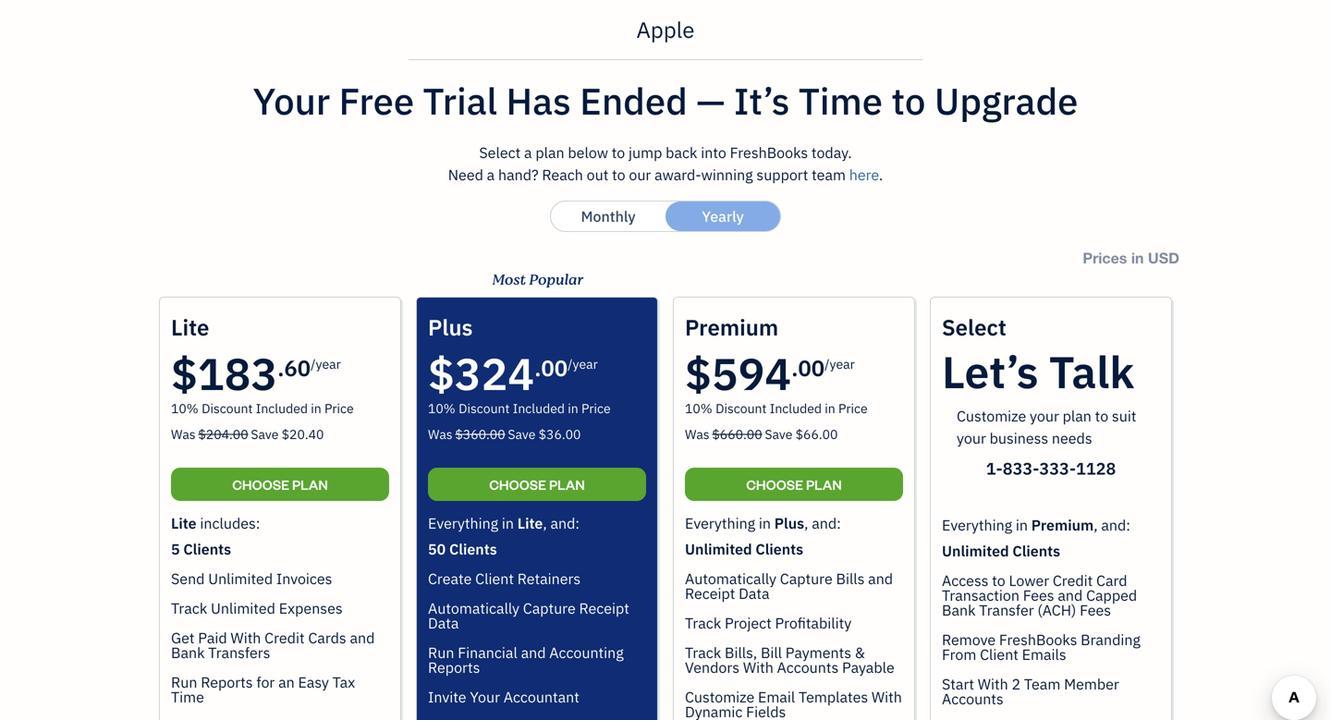 Task type: describe. For each thing, give the bounding box(es) containing it.
run financial and accounting reports
[[428, 643, 624, 678]]

freshbooks inside select a plan below to jump back into freshbooks today. need a hand? reach out to our award-winning support team here .
[[730, 143, 809, 162]]

into
[[701, 143, 727, 162]]

everything in plus , and: unlimited clients
[[685, 514, 842, 559]]

. 60 /year
[[278, 354, 341, 382]]

customize your plan to suit your business needs
[[957, 407, 1137, 448]]

choose for premium
[[747, 476, 804, 493]]

time inside run reports for an easy tax time
[[171, 688, 204, 707]]

paid
[[198, 629, 227, 648]]

reports inside run reports for an easy tax time
[[201, 673, 253, 692]]

total profit
[[274, 375, 375, 401]]

clients for everything in plus , and: unlimited clients
[[756, 540, 804, 559]]

/year for lite
[[311, 356, 341, 373]]

included for premium
[[770, 400, 822, 417]]

track unlimited expenses
[[171, 599, 343, 618]]

bills
[[837, 569, 865, 589]]

automatically for automatically capture receipt data
[[428, 599, 520, 618]]

select for select
[[943, 313, 1007, 342]]

and inside run financial and accounting reports
[[521, 643, 546, 663]]

lite includes: 5 clients
[[171, 514, 260, 559]]

automatically capture bills and receipt data
[[685, 569, 894, 604]]

main element
[[0, 0, 250, 721]]

. 00 /year for premium
[[792, 354, 855, 382]]

everything in lite , and: 50 clients
[[428, 514, 580, 559]]

$360.00
[[455, 426, 506, 443]]

accounting
[[550, 643, 624, 663]]

and inside get paid with credit cards and bank transfers
[[350, 629, 375, 648]]

plan for a
[[536, 143, 565, 162]]

with inside track bills, bill payments & vendors with accounts payable
[[743, 658, 774, 678]]

for
[[257, 673, 275, 692]]

talk
[[1050, 343, 1135, 401]]

track project profitability
[[685, 614, 852, 633]]

, inside everything in premium , and: unlimited clients
[[1094, 516, 1098, 535]]

choose for lite
[[232, 476, 290, 493]]

60
[[284, 354, 311, 382]]

data inside automatically capture bills and receipt data
[[739, 584, 770, 604]]

receipt inside automatically capture bills and receipt data
[[685, 584, 736, 604]]

unlimited down the send unlimited invoices
[[211, 599, 276, 618]]

start with 2 team member accounts
[[943, 675, 1120, 709]]

bills,
[[725, 643, 758, 663]]

accounts inside start with 2 team member accounts
[[943, 690, 1004, 709]]

customize email templates with dynamic fields
[[685, 688, 903, 721]]

most
[[492, 269, 526, 291]]

revenue
[[392, 146, 472, 172]]

need
[[448, 165, 484, 185]]

2
[[1012, 675, 1021, 694]]

, for plus
[[543, 514, 547, 533]]

$204.00
[[198, 426, 248, 443]]

create for create client retainers
[[428, 569, 472, 589]]

here
[[850, 165, 880, 185]]

credit for and
[[1053, 571, 1094, 591]]

select a plan below to jump back into freshbooks today. need a hand? reach out to our award-winning support team here .
[[448, 143, 884, 185]]

create new …
[[1052, 78, 1178, 105]]

let's
[[943, 343, 1039, 401]]

accountant
[[504, 688, 580, 707]]

save for lite
[[251, 426, 279, 443]]

transaction
[[943, 586, 1020, 605]]

transfers
[[208, 643, 271, 663]]

today.
[[812, 143, 852, 162]]

clients for everything in lite , and: 50 clients
[[450, 540, 497, 559]]

create new … button
[[1036, 69, 1254, 114]]

winning
[[702, 165, 754, 185]]

email
[[758, 688, 796, 707]]

accounts inside track bills, bill payments & vendors with accounts payable
[[777, 658, 839, 678]]

0 horizontal spatial your
[[253, 77, 330, 125]]

vendors
[[685, 658, 740, 678]]

choose plan button for premium
[[685, 468, 904, 501]]

. 00 /year for plus
[[535, 354, 598, 382]]

price for plus
[[582, 400, 611, 417]]

automatically capture receipt data
[[428, 599, 630, 633]]

discount for plus
[[459, 400, 510, 417]]

unlimited inside everything in plus , and: unlimited clients
[[685, 540, 753, 559]]

was for plus
[[428, 426, 453, 443]]

bank inside access to lower credit card transaction fees and capped bank transfer (ach) fees
[[943, 601, 976, 620]]

profitability
[[776, 614, 852, 633]]

premium
[[685, 313, 779, 342]]

popular
[[529, 269, 583, 291]]

get paid with credit cards and bank transfers
[[171, 629, 375, 663]]

$66.00
[[796, 426, 838, 443]]

ended
[[580, 77, 688, 125]]

and: inside everything in premium , and: unlimited clients
[[1102, 516, 1131, 535]]

capture for receipt
[[523, 599, 576, 618]]

customize for your
[[957, 407, 1027, 426]]

card
[[1097, 571, 1128, 591]]

needs
[[1053, 429, 1093, 448]]

bill
[[761, 643, 783, 663]]

credit for transfers
[[265, 629, 305, 648]]

prices in usd
[[1083, 249, 1180, 267]]

client inside remove freshbooks branding from client emails
[[981, 645, 1019, 665]]

access
[[943, 571, 989, 591]]

10% for lite
[[171, 400, 199, 417]]

everything for plus
[[428, 514, 499, 533]]

tax
[[333, 673, 355, 692]]

&
[[855, 643, 866, 663]]

transfer
[[980, 601, 1035, 620]]

choose for plus
[[490, 476, 547, 493]]

create client retainers
[[428, 569, 581, 589]]

with inside start with 2 team member accounts
[[978, 675, 1009, 694]]

5
[[171, 540, 180, 559]]

member
[[1065, 675, 1120, 694]]

save for plus
[[508, 426, 536, 443]]

send
[[171, 569, 205, 589]]

yearly button
[[666, 202, 781, 231]]

was for lite
[[171, 426, 196, 443]]

in inside everything in lite , and: 50 clients
[[502, 514, 514, 533]]

0 vertical spatial time
[[799, 77, 883, 125]]

premium
[[1032, 516, 1094, 535]]

lite
[[171, 313, 209, 342]]

payable
[[843, 658, 895, 678]]

in inside 10% discount included in price was $204.00 save $20.40
[[311, 400, 322, 417]]

price for lite
[[325, 400, 354, 417]]

discount for lite
[[202, 400, 253, 417]]

choose plan for lite
[[232, 476, 328, 493]]

unlimited up "track unlimited expenses"
[[208, 569, 273, 589]]

an
[[278, 673, 295, 692]]

track bills, bill payments & vendors with accounts payable
[[685, 643, 895, 678]]

access to lower credit card transaction fees and capped bank transfer (ach) fees
[[943, 571, 1138, 620]]

receipt inside automatically capture receipt data
[[580, 599, 630, 618]]

select for select a plan below to jump back into freshbooks today. need a hand? reach out to our award-winning support team here .
[[479, 143, 521, 162]]

and: for premium
[[812, 514, 842, 533]]

0 vertical spatial client
[[476, 569, 514, 589]]

track inside track bills, bill payments & vendors with accounts payable
[[685, 643, 722, 663]]

prices
[[1083, 249, 1128, 267]]

to inside access to lower credit card transaction fees and capped bank transfer (ach) fees
[[993, 571, 1006, 591]]

1 vertical spatial your
[[470, 688, 500, 707]]

was for premium
[[685, 426, 710, 443]]

usd
[[1149, 249, 1180, 267]]

333-
[[1040, 458, 1077, 480]]

run reports for an easy tax time
[[171, 673, 355, 707]]

to inside customize your plan to suit your business needs
[[1096, 407, 1109, 426]]

jump
[[629, 143, 663, 162]]

1 horizontal spatial a
[[524, 143, 532, 162]]

in inside 10% discount included in price was $360.00 save $36.00
[[568, 400, 579, 417]]

dashboard
[[274, 69, 444, 113]]

templates
[[799, 688, 869, 707]]

choose plan for premium
[[747, 476, 842, 493]]

plan for your
[[1063, 407, 1092, 426]]

1128
[[1077, 458, 1117, 480]]

lite inside lite includes: 5 clients
[[171, 514, 197, 533]]

1 horizontal spatial fees
[[1081, 601, 1112, 620]]

retainers
[[518, 569, 581, 589]]



Task type: vqa. For each thing, say whether or not it's contained in the screenshot.
the Helps inside the Journal Entry Helps You See All The Manual Journal Entries And Adjustments Made To Your Books
no



Task type: locate. For each thing, give the bounding box(es) containing it.
2 horizontal spatial save
[[765, 426, 793, 443]]

with up email
[[743, 658, 774, 678]]

back
[[666, 143, 698, 162]]

time up today.
[[799, 77, 883, 125]]

/year up $66.00
[[825, 356, 855, 373]]

included inside 10% discount included in price was $660.00 save $66.00
[[770, 400, 822, 417]]

time down get
[[171, 688, 204, 707]]

accounts left 2
[[943, 690, 1004, 709]]

includes:
[[200, 514, 260, 533]]

1 horizontal spatial data
[[739, 584, 770, 604]]

cards
[[308, 629, 347, 648]]

and right cards
[[350, 629, 375, 648]]

lower
[[1010, 571, 1050, 591]]

save inside 10% discount included in price was $660.00 save $66.00
[[765, 426, 793, 443]]

discount up $204.00
[[202, 400, 253, 417]]

0 vertical spatial create
[[1052, 78, 1116, 105]]

2 plan from the left
[[549, 476, 585, 493]]

1 horizontal spatial customize
[[957, 407, 1027, 426]]

2 horizontal spatial was
[[685, 426, 710, 443]]

0 vertical spatial your
[[253, 77, 330, 125]]

0 vertical spatial a
[[524, 143, 532, 162]]

and: inside everything in plus , and: unlimited clients
[[812, 514, 842, 533]]

50
[[428, 540, 446, 559]]

10% inside 10% discount included in price was $660.00 save $66.00
[[685, 400, 713, 417]]

track left project
[[685, 614, 722, 633]]

choose up includes:
[[232, 476, 290, 493]]

0 horizontal spatial select
[[479, 143, 521, 162]]

3 was from the left
[[685, 426, 710, 443]]

in left "premium" at the right bottom
[[1016, 516, 1029, 535]]

create
[[1052, 78, 1116, 105], [428, 569, 472, 589]]

1 vertical spatial a
[[487, 165, 495, 185]]

1 vertical spatial your
[[957, 429, 987, 448]]

0 vertical spatial capture
[[780, 569, 833, 589]]

choose plan down $36.00 at the left of page
[[490, 476, 585, 493]]

reach
[[542, 165, 584, 185]]

0 vertical spatial plan
[[536, 143, 565, 162]]

1 lite from the left
[[171, 514, 197, 533]]

invoices
[[276, 569, 332, 589]]

and down automatically capture receipt data
[[521, 643, 546, 663]]

freshbooks up support
[[730, 143, 809, 162]]

discount inside 10% discount included in price was $204.00 save $20.40
[[202, 400, 253, 417]]

was left $204.00
[[171, 426, 196, 443]]

everything up access
[[943, 516, 1013, 535]]

your up 1-
[[957, 429, 987, 448]]

. up 10% discount included in price was $660.00 save $66.00
[[792, 354, 799, 382]]

monthly
[[581, 207, 636, 226]]

2 lite from the left
[[518, 514, 543, 533]]

0 horizontal spatial included
[[256, 400, 308, 417]]

2 included from the left
[[513, 400, 565, 417]]

1 horizontal spatial run
[[428, 643, 455, 663]]

/year
[[311, 356, 341, 373], [568, 356, 598, 373], [825, 356, 855, 373]]

1 save from the left
[[251, 426, 279, 443]]

choose plan button for plus
[[428, 468, 647, 501]]

bank
[[943, 601, 976, 620], [171, 643, 205, 663]]

10% up the $660.00
[[685, 400, 713, 417]]

included inside 10% discount included in price was $204.00 save $20.40
[[256, 400, 308, 417]]

0 horizontal spatial . 00 /year
[[535, 354, 598, 382]]

run
[[428, 643, 455, 663], [171, 673, 197, 692]]

1 horizontal spatial plan
[[1063, 407, 1092, 426]]

2 discount from the left
[[459, 400, 510, 417]]

2 horizontal spatial and:
[[1102, 516, 1131, 535]]

automatically inside automatically capture receipt data
[[428, 599, 520, 618]]

/year for premium
[[825, 356, 855, 373]]

everything inside everything in lite , and: 50 clients
[[428, 514, 499, 533]]

choose up plus
[[747, 476, 804, 493]]

1 vertical spatial run
[[171, 673, 197, 692]]

1 horizontal spatial choose plan
[[490, 476, 585, 493]]

monthly button
[[551, 202, 666, 231]]

. for premium
[[792, 354, 799, 382]]

a up the hand?
[[524, 143, 532, 162]]

included
[[256, 400, 308, 417], [513, 400, 565, 417], [770, 400, 822, 417]]

1 choose plan button from the left
[[171, 468, 389, 501]]

1 horizontal spatial lite
[[518, 514, 543, 533]]

choose plan button down $36.00 at the left of page
[[428, 468, 647, 501]]

0 vertical spatial run
[[428, 643, 455, 663]]

0 vertical spatial your
[[1030, 407, 1060, 426]]

2 horizontal spatial choose plan
[[747, 476, 842, 493]]

receipt up accounting
[[580, 599, 630, 618]]

1 horizontal spatial 10%
[[428, 400, 456, 417]]

1 horizontal spatial your
[[470, 688, 500, 707]]

and: right "premium" at the right bottom
[[1102, 516, 1131, 535]]

save inside 10% discount included in price was $360.00 save $36.00
[[508, 426, 536, 443]]

0 horizontal spatial plan
[[292, 476, 328, 493]]

0 horizontal spatial fees
[[1024, 586, 1055, 605]]

clients inside everything in premium , and: unlimited clients
[[1013, 542, 1061, 561]]

with down "track unlimited expenses"
[[231, 629, 261, 648]]

0 horizontal spatial price
[[325, 400, 354, 417]]

choose plan for plus
[[490, 476, 585, 493]]

0 horizontal spatial save
[[251, 426, 279, 443]]

save
[[251, 426, 279, 443], [508, 426, 536, 443], [765, 426, 793, 443]]

/year inside '. 60 /year'
[[311, 356, 341, 373]]

. inside select a plan below to jump back into freshbooks today. need a hand? reach out to our award-winning support team here .
[[880, 165, 884, 185]]

10% discount included in price was $204.00 save $20.40
[[171, 400, 354, 443]]

1 . 00 /year from the left
[[535, 354, 598, 382]]

0 horizontal spatial ,
[[543, 514, 547, 533]]

1 vertical spatial time
[[171, 688, 204, 707]]

2 horizontal spatial price
[[839, 400, 868, 417]]

data up project
[[739, 584, 770, 604]]

1 horizontal spatial price
[[582, 400, 611, 417]]

10% for plus
[[428, 400, 456, 417]]

2 10% from the left
[[428, 400, 456, 417]]

and: for plus
[[551, 514, 580, 533]]

discount up the $660.00
[[716, 400, 767, 417]]

your up outstanding
[[253, 77, 330, 125]]

fees up remove freshbooks branding from client emails
[[1024, 586, 1055, 605]]

plan for premium
[[807, 476, 842, 493]]

your
[[1030, 407, 1060, 426], [957, 429, 987, 448]]

was
[[171, 426, 196, 443], [428, 426, 453, 443], [685, 426, 710, 443]]

bank down access
[[943, 601, 976, 620]]

2 horizontal spatial choose plan button
[[685, 468, 904, 501]]

emails
[[1023, 645, 1067, 665]]

$660.00
[[713, 426, 763, 443]]

0 vertical spatial freshbooks
[[730, 143, 809, 162]]

0 horizontal spatial lite
[[171, 514, 197, 533]]

price inside 10% discount included in price was $360.00 save $36.00
[[582, 400, 611, 417]]

0 vertical spatial customize
[[957, 407, 1027, 426]]

plus
[[775, 514, 805, 533]]

everything in premium , and: unlimited clients
[[943, 516, 1131, 561]]

2 horizontal spatial everything
[[943, 516, 1013, 535]]

with
[[231, 629, 261, 648], [743, 658, 774, 678], [978, 675, 1009, 694], [872, 688, 903, 707]]

0 vertical spatial automatically
[[685, 569, 777, 589]]

3 10% from the left
[[685, 400, 713, 417]]

expenses
[[279, 599, 343, 618]]

0 vertical spatial select
[[479, 143, 521, 162]]

support
[[757, 165, 809, 185]]

capture inside automatically capture bills and receipt data
[[780, 569, 833, 589]]

our
[[629, 165, 651, 185]]

customize
[[957, 407, 1027, 426], [685, 688, 755, 707]]

discount inside 10% discount included in price was $360.00 save $36.00
[[459, 400, 510, 417]]

0 vertical spatial accounts
[[777, 658, 839, 678]]

discount for premium
[[716, 400, 767, 417]]

create for create new …
[[1052, 78, 1116, 105]]

plan
[[536, 143, 565, 162], [1063, 407, 1092, 426]]

0 vertical spatial bank
[[943, 601, 976, 620]]

, for premium
[[805, 514, 809, 533]]

select up the hand?
[[479, 143, 521, 162]]

0 horizontal spatial client
[[476, 569, 514, 589]]

2 horizontal spatial 10%
[[685, 400, 713, 417]]

run inside run reports for an easy tax time
[[171, 673, 197, 692]]

your right invite
[[470, 688, 500, 707]]

create left new
[[1052, 78, 1116, 105]]

yearly
[[702, 207, 744, 226]]

included up $66.00
[[770, 400, 822, 417]]

and: up the retainers
[[551, 514, 580, 533]]

choose plan down $20.40
[[232, 476, 328, 493]]

price for premium
[[839, 400, 868, 417]]

1 10% from the left
[[171, 400, 199, 417]]

. 00 /year up $36.00 at the left of page
[[535, 354, 598, 382]]

reports up invite
[[428, 658, 480, 678]]

10% inside 10% discount included in price was $360.00 save $36.00
[[428, 400, 456, 417]]

client down everything in lite , and: 50 clients
[[476, 569, 514, 589]]

capture down the retainers
[[523, 599, 576, 618]]

run inside run financial and accounting reports
[[428, 643, 455, 663]]

team
[[1025, 675, 1061, 694]]

0 horizontal spatial choose
[[232, 476, 290, 493]]

1 vertical spatial accounts
[[943, 690, 1004, 709]]

data inside automatically capture receipt data
[[428, 614, 459, 633]]

(ach)
[[1038, 601, 1077, 620]]

plan inside select a plan below to jump back into freshbooks today. need a hand? reach out to our award-winning support team here .
[[536, 143, 565, 162]]

lite inside everything in lite , and: 50 clients
[[518, 514, 543, 533]]

3 plan from the left
[[807, 476, 842, 493]]

save left $36.00 at the left of page
[[508, 426, 536, 443]]

1 price from the left
[[325, 400, 354, 417]]

and: inside everything in lite , and: 50 clients
[[551, 514, 580, 533]]

a right need
[[487, 165, 495, 185]]

choose up everything in lite , and: 50 clients
[[490, 476, 547, 493]]

1-833-333-1128
[[987, 458, 1117, 480]]

00 for premium
[[799, 354, 825, 382]]

1 included from the left
[[256, 400, 308, 417]]

track for 60
[[171, 599, 207, 618]]

2 /year from the left
[[568, 356, 598, 373]]

1 horizontal spatial choose
[[490, 476, 547, 493]]

2 choose plan button from the left
[[428, 468, 647, 501]]

1-833-333-1128 link
[[987, 458, 1117, 480]]

out
[[587, 165, 609, 185]]

0 horizontal spatial plan
[[536, 143, 565, 162]]

3 discount from the left
[[716, 400, 767, 417]]

0 horizontal spatial and:
[[551, 514, 580, 533]]

. 00 /year up $66.00
[[792, 354, 855, 382]]

project
[[725, 614, 772, 633]]

0 horizontal spatial automatically
[[428, 599, 520, 618]]

run for run financial and accounting reports
[[428, 643, 455, 663]]

0 horizontal spatial 00
[[541, 354, 568, 382]]

in inside everything in plus , and: unlimited clients
[[759, 514, 771, 533]]

3 price from the left
[[839, 400, 868, 417]]

included inside 10% discount included in price was $360.00 save $36.00
[[513, 400, 565, 417]]

apple
[[637, 15, 695, 44]]

new
[[1120, 78, 1160, 105]]

1 horizontal spatial save
[[508, 426, 536, 443]]

was inside 10% discount included in price was $660.00 save $66.00
[[685, 426, 710, 443]]

clients for everything in premium , and: unlimited clients
[[1013, 542, 1061, 561]]

1-
[[987, 458, 1003, 480]]

plan up needs
[[1063, 407, 1092, 426]]

/year up total profit
[[311, 356, 341, 373]]

0 horizontal spatial credit
[[265, 629, 305, 648]]

automatically up project
[[685, 569, 777, 589]]

1 vertical spatial create
[[428, 569, 472, 589]]

0 horizontal spatial everything
[[428, 514, 499, 533]]

discount up the $360.00
[[459, 400, 510, 417]]

1 horizontal spatial was
[[428, 426, 453, 443]]

it's
[[734, 77, 790, 125]]

1 horizontal spatial /year
[[568, 356, 598, 373]]

plan up reach
[[536, 143, 565, 162]]

1 /year from the left
[[311, 356, 341, 373]]

, inside everything in plus , and: unlimited clients
[[805, 514, 809, 533]]

1 horizontal spatial 00
[[799, 354, 825, 382]]

in up $66.00
[[825, 400, 836, 417]]

freshbooks down (ach)
[[1000, 630, 1078, 650]]

and:
[[551, 514, 580, 533], [812, 514, 842, 533], [1102, 516, 1131, 535]]

clients inside everything in plus , and: unlimited clients
[[756, 540, 804, 559]]

0 horizontal spatial accounts
[[777, 658, 839, 678]]

1 vertical spatial customize
[[685, 688, 755, 707]]

with down payable
[[872, 688, 903, 707]]

everything left plus
[[685, 514, 756, 533]]

1 vertical spatial bank
[[171, 643, 205, 663]]

in inside everything in premium , and: unlimited clients
[[1016, 516, 1029, 535]]

in up $20.40
[[311, 400, 322, 417]]

capped
[[1087, 586, 1138, 605]]

save for premium
[[765, 426, 793, 443]]

0 horizontal spatial customize
[[685, 688, 755, 707]]

1 horizontal spatial your
[[1030, 407, 1060, 426]]

1 vertical spatial data
[[428, 614, 459, 633]]

0 horizontal spatial capture
[[523, 599, 576, 618]]

track left bills,
[[685, 643, 722, 663]]

run up invite
[[428, 643, 455, 663]]

price inside 10% discount included in price was $660.00 save $66.00
[[839, 400, 868, 417]]

a
[[524, 143, 532, 162], [487, 165, 495, 185]]

plan down $20.40
[[292, 476, 328, 493]]

everything up the 50
[[428, 514, 499, 533]]

customize for fields
[[685, 688, 755, 707]]

financial
[[458, 643, 518, 663]]

. for plus
[[535, 354, 541, 382]]

and left capped
[[1059, 586, 1083, 605]]

00 for plus
[[541, 354, 568, 382]]

0 horizontal spatial choose plan button
[[171, 468, 389, 501]]

everything for premium
[[685, 514, 756, 533]]

customize down vendors
[[685, 688, 755, 707]]

to
[[892, 77, 926, 125], [612, 143, 626, 162], [612, 165, 626, 185], [1096, 407, 1109, 426], [993, 571, 1006, 591]]

plan down $66.00
[[807, 476, 842, 493]]

select up the let's in the right of the page
[[943, 313, 1007, 342]]

choose plan button for lite
[[171, 468, 389, 501]]

1 horizontal spatial plan
[[549, 476, 585, 493]]

included for plus
[[513, 400, 565, 417]]

outstanding revenue
[[274, 146, 472, 172]]

bank inside get paid with credit cards and bank transfers
[[171, 643, 205, 663]]

plan inside customize your plan to suit your business needs
[[1063, 407, 1092, 426]]

2 00 from the left
[[799, 354, 825, 382]]

, up the retainers
[[543, 514, 547, 533]]

clients right 5
[[183, 540, 231, 559]]

profit
[[324, 375, 375, 401]]

choose
[[232, 476, 290, 493], [490, 476, 547, 493], [747, 476, 804, 493]]

bank left transfers
[[171, 643, 205, 663]]

choose plan button down $20.40
[[171, 468, 389, 501]]

dynamic
[[685, 703, 743, 721]]

1 horizontal spatial choose plan button
[[428, 468, 647, 501]]

with inside customize email templates with dynamic fields
[[872, 688, 903, 707]]

. right team in the top right of the page
[[880, 165, 884, 185]]

1 horizontal spatial everything
[[685, 514, 756, 533]]

1 vertical spatial capture
[[523, 599, 576, 618]]

credit down expenses
[[265, 629, 305, 648]]

1 horizontal spatial time
[[799, 77, 883, 125]]

and right 'bills'
[[869, 569, 894, 589]]

1 choose plan from the left
[[232, 476, 328, 493]]

2 save from the left
[[508, 426, 536, 443]]

capture for bills
[[780, 569, 833, 589]]

select inside select a plan below to jump back into freshbooks today. need a hand? reach out to our award-winning support team here .
[[479, 143, 521, 162]]

everything inside everything in premium , and: unlimited clients
[[943, 516, 1013, 535]]

reports
[[428, 658, 480, 678], [201, 673, 253, 692]]

was inside 10% discount included in price was $204.00 save $20.40
[[171, 426, 196, 443]]

freshbooks
[[730, 143, 809, 162], [1000, 630, 1078, 650]]

0 horizontal spatial bank
[[171, 643, 205, 663]]

. up 10% discount included in price was $204.00 save $20.40
[[278, 354, 284, 382]]

1 plan from the left
[[292, 476, 328, 493]]

here link
[[850, 165, 880, 185]]

10% up $204.00
[[171, 400, 199, 417]]

plan for lite
[[292, 476, 328, 493]]

clients inside everything in lite , and: 50 clients
[[450, 540, 497, 559]]

00 up 10% discount included in price was $360.00 save $36.00
[[541, 354, 568, 382]]

3 choose plan button from the left
[[685, 468, 904, 501]]

0 vertical spatial credit
[[1053, 571, 1094, 591]]

save left $66.00
[[765, 426, 793, 443]]

choose plan button up plus
[[685, 468, 904, 501]]

invite
[[428, 688, 467, 707]]

/year up $36.00 at the left of page
[[568, 356, 598, 373]]

unlimited up automatically capture bills and receipt data
[[685, 540, 753, 559]]

1 00 from the left
[[541, 354, 568, 382]]

2 choose from the left
[[490, 476, 547, 493]]

and: right plus
[[812, 514, 842, 533]]

credit inside access to lower credit card transaction fees and capped bank transfer (ach) fees
[[1053, 571, 1094, 591]]

2 horizontal spatial plan
[[807, 476, 842, 493]]

1 horizontal spatial discount
[[459, 400, 510, 417]]

and inside automatically capture bills and receipt data
[[869, 569, 894, 589]]

choose plan button
[[171, 468, 389, 501], [428, 468, 647, 501], [685, 468, 904, 501]]

included for lite
[[256, 400, 308, 417]]

, inside everything in lite , and: 50 clients
[[543, 514, 547, 533]]

00 up 10% discount included in price was $660.00 save $66.00
[[799, 354, 825, 382]]

data
[[739, 584, 770, 604], [428, 614, 459, 633]]

from
[[943, 645, 977, 665]]

freshbooks inside remove freshbooks branding from client emails
[[1000, 630, 1078, 650]]

1 horizontal spatial client
[[981, 645, 1019, 665]]

1 horizontal spatial . 00 /year
[[792, 354, 855, 382]]

1 discount from the left
[[202, 400, 253, 417]]

1 horizontal spatial automatically
[[685, 569, 777, 589]]

…
[[1164, 78, 1178, 105]]

automatically for automatically capture bills and receipt data
[[685, 569, 777, 589]]

0 horizontal spatial reports
[[201, 673, 253, 692]]

2 choose plan from the left
[[490, 476, 585, 493]]

fields
[[747, 703, 786, 721]]

everything
[[428, 514, 499, 533], [685, 514, 756, 533], [943, 516, 1013, 535]]

clients
[[183, 540, 231, 559], [450, 540, 497, 559], [756, 540, 804, 559], [1013, 542, 1061, 561]]

1 vertical spatial select
[[943, 313, 1007, 342]]

create down the 50
[[428, 569, 472, 589]]

run for run reports for an easy tax time
[[171, 673, 197, 692]]

automatically inside automatically capture bills and receipt data
[[685, 569, 777, 589]]

$36.00
[[539, 426, 581, 443]]

client up 2
[[981, 645, 1019, 665]]

3 /year from the left
[[825, 356, 855, 373]]

with left 2
[[978, 675, 1009, 694]]

1 horizontal spatial receipt
[[685, 584, 736, 604]]

clients right the 50
[[450, 540, 497, 559]]

. for lite
[[278, 354, 284, 382]]

reports down transfers
[[201, 673, 253, 692]]

customize inside customize your plan to suit your business needs
[[957, 407, 1027, 426]]

0 horizontal spatial freshbooks
[[730, 143, 809, 162]]

1 horizontal spatial reports
[[428, 658, 480, 678]]

business
[[990, 429, 1049, 448]]

1 was from the left
[[171, 426, 196, 443]]

3 included from the left
[[770, 400, 822, 417]]

send unlimited invoices
[[171, 569, 332, 589]]

plan for plus
[[549, 476, 585, 493]]

easy
[[298, 673, 329, 692]]

1 horizontal spatial select
[[943, 313, 1007, 342]]

most popular
[[492, 269, 583, 291]]

save inside 10% discount included in price was $204.00 save $20.40
[[251, 426, 279, 443]]

in up create client retainers
[[502, 514, 514, 533]]

reports inside run financial and accounting reports
[[428, 658, 480, 678]]

2 horizontal spatial discount
[[716, 400, 767, 417]]

was left the $660.00
[[685, 426, 710, 443]]

1 horizontal spatial capture
[[780, 569, 833, 589]]

unlimited up access
[[943, 542, 1010, 561]]

1 horizontal spatial freshbooks
[[1000, 630, 1078, 650]]

remove
[[943, 630, 996, 650]]

3 choose plan from the left
[[747, 476, 842, 493]]

2 horizontal spatial included
[[770, 400, 822, 417]]

create inside button
[[1052, 78, 1116, 105]]

, down 1128
[[1094, 516, 1098, 535]]

everything inside everything in plus , and: unlimited clients
[[685, 514, 756, 533]]

10% inside 10% discount included in price was $204.00 save $20.40
[[171, 400, 199, 417]]

2 was from the left
[[428, 426, 453, 443]]

0 horizontal spatial your
[[957, 429, 987, 448]]

1 vertical spatial freshbooks
[[1000, 630, 1078, 650]]

was inside 10% discount included in price was $360.00 save $36.00
[[428, 426, 453, 443]]

and inside access to lower credit card transaction fees and capped bank transfer (ach) fees
[[1059, 586, 1083, 605]]

fees up branding
[[1081, 601, 1112, 620]]

price inside 10% discount included in price was $204.00 save $20.40
[[325, 400, 354, 417]]

customize inside customize email templates with dynamic fields
[[685, 688, 755, 707]]

track for 00
[[685, 614, 722, 633]]

upgrade
[[935, 77, 1079, 125]]

2 . 00 /year from the left
[[792, 354, 855, 382]]

unlimited inside everything in premium , and: unlimited clients
[[943, 542, 1010, 561]]

discount inside 10% discount included in price was $660.00 save $66.00
[[716, 400, 767, 417]]

3 choose from the left
[[747, 476, 804, 493]]

included up $36.00 at the left of page
[[513, 400, 565, 417]]

10% up the $360.00
[[428, 400, 456, 417]]

choose plan up plus
[[747, 476, 842, 493]]

in inside 10% discount included in price was $660.00 save $66.00
[[825, 400, 836, 417]]

time
[[799, 77, 883, 125], [171, 688, 204, 707]]

1 choose from the left
[[232, 476, 290, 493]]

/year for plus
[[568, 356, 598, 373]]

10% for premium
[[685, 400, 713, 417]]

in left usd
[[1132, 249, 1145, 267]]

accounts up customize email templates with dynamic fields on the bottom right
[[777, 658, 839, 678]]

credit inside get paid with credit cards and bank transfers
[[265, 629, 305, 648]]

in left plus
[[759, 514, 771, 533]]

with inside get paid with credit cards and bank transfers
[[231, 629, 261, 648]]

lite up 5
[[171, 514, 197, 533]]

0 horizontal spatial run
[[171, 673, 197, 692]]

client
[[476, 569, 514, 589], [981, 645, 1019, 665]]

was left the $360.00
[[428, 426, 453, 443]]

start
[[943, 675, 975, 694]]

automatically down create client retainers
[[428, 599, 520, 618]]

clients inside lite includes: 5 clients
[[183, 540, 231, 559]]

. 00 /year
[[535, 354, 598, 382], [792, 354, 855, 382]]

0 horizontal spatial /year
[[311, 356, 341, 373]]

0 horizontal spatial receipt
[[580, 599, 630, 618]]

capture inside automatically capture receipt data
[[523, 599, 576, 618]]

10% discount included in price was $360.00 save $36.00
[[428, 400, 611, 443]]

1 vertical spatial credit
[[265, 629, 305, 648]]

1 vertical spatial automatically
[[428, 599, 520, 618]]

2 price from the left
[[582, 400, 611, 417]]

invite your accountant
[[428, 688, 580, 707]]

remove freshbooks branding from client emails
[[943, 630, 1141, 665]]

3 save from the left
[[765, 426, 793, 443]]

plan down $36.00 at the left of page
[[549, 476, 585, 493]]

total
[[274, 375, 320, 401]]

in up $36.00 at the left of page
[[568, 400, 579, 417]]



